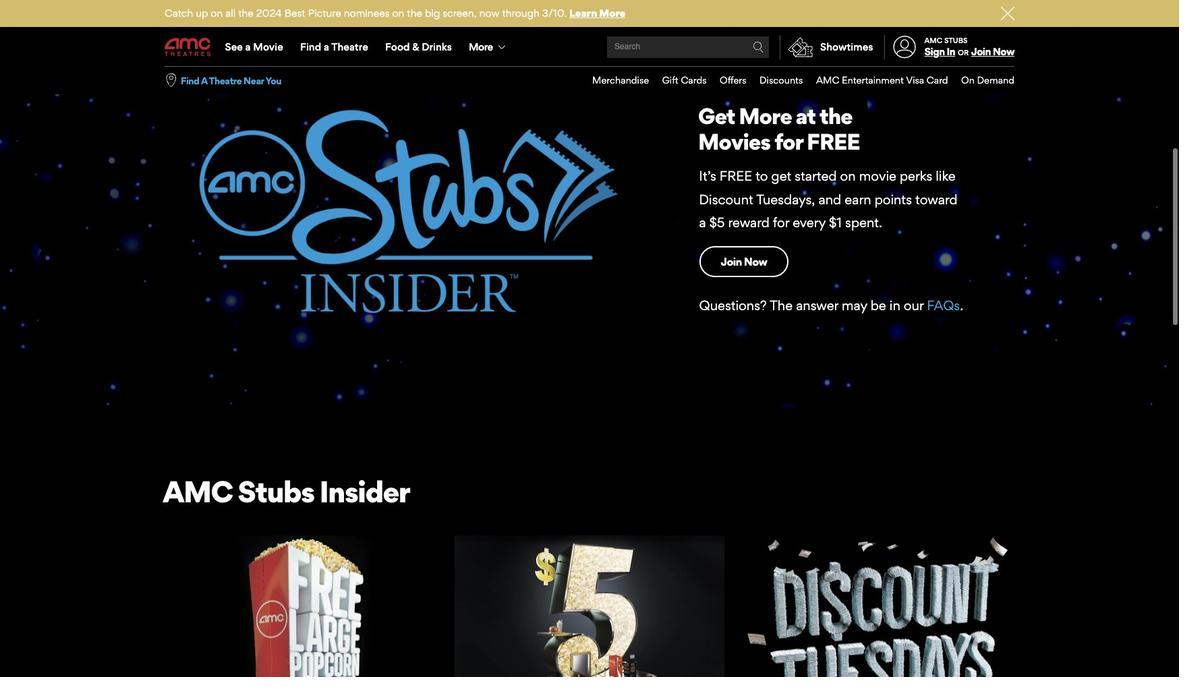 Task type: locate. For each thing, give the bounding box(es) containing it.
join now button
[[972, 45, 1015, 58]]

join
[[972, 45, 991, 58], [721, 255, 742, 268]]

3/10.
[[542, 7, 567, 20]]

free up 'discount' on the top right of the page
[[720, 168, 753, 184]]

on up earn
[[841, 168, 856, 184]]

showtimes image
[[781, 35, 821, 59]]

0 horizontal spatial stubs
[[238, 473, 314, 510]]

amc entertainment visa card link
[[803, 67, 949, 94]]

earn
[[845, 191, 872, 208]]

0 horizontal spatial find
[[181, 75, 199, 86]]

amc inside amc stubs sign in or join now
[[925, 36, 943, 45]]

see a movie link
[[217, 28, 292, 66]]

food
[[385, 40, 410, 53]]

free inside get more at the movies for free
[[807, 128, 860, 155]]

0 horizontal spatial more
[[469, 40, 493, 53]]

1 vertical spatial free
[[720, 168, 753, 184]]

on left all
[[211, 7, 223, 20]]

more down now
[[469, 40, 493, 53]]

best
[[285, 7, 305, 20]]

1 horizontal spatial join
[[972, 45, 991, 58]]

1 vertical spatial stubs
[[238, 473, 314, 510]]

find a theatre
[[300, 40, 368, 53]]

on
[[962, 74, 975, 86]]

a down 'picture'
[[324, 40, 329, 53]]

amc for amc stubs insider
[[163, 473, 233, 510]]

0 vertical spatial menu
[[165, 28, 1015, 66]]

theatre right a
[[209, 75, 242, 86]]

join down $5
[[721, 255, 742, 268]]

menu
[[165, 28, 1015, 66], [579, 67, 1015, 94]]

2024
[[256, 7, 282, 20]]

more inside button
[[469, 40, 493, 53]]

user profile image
[[886, 36, 924, 58]]

theatre
[[331, 40, 368, 53], [209, 75, 242, 86]]

cookie consent banner dialog
[[0, 641, 1180, 678]]

in
[[947, 45, 956, 58]]

0 vertical spatial stubs
[[945, 36, 968, 45]]

2 horizontal spatial more
[[739, 103, 792, 130]]

the inside get more at the movies for free
[[820, 103, 853, 130]]

sign in or join amc stubs element
[[884, 28, 1015, 66]]

1 horizontal spatial more
[[600, 7, 626, 20]]

find
[[300, 40, 321, 53], [181, 75, 199, 86]]

0 horizontal spatial a
[[245, 40, 251, 53]]

$5
[[710, 214, 725, 231]]

1 vertical spatial find
[[181, 75, 199, 86]]

screen,
[[443, 7, 477, 20]]

free up started
[[807, 128, 860, 155]]

a left $5
[[699, 214, 706, 231]]

discount tuesdays image
[[745, 536, 1015, 678]]

find a theatre near you
[[181, 75, 282, 86]]

find inside button
[[181, 75, 199, 86]]

1 horizontal spatial theatre
[[331, 40, 368, 53]]

for
[[775, 128, 803, 155], [773, 214, 790, 231]]

the right all
[[238, 7, 254, 20]]

more
[[600, 7, 626, 20], [469, 40, 493, 53], [739, 103, 792, 130]]

0 vertical spatial find
[[300, 40, 321, 53]]

0 vertical spatial theatre
[[331, 40, 368, 53]]

0 horizontal spatial theatre
[[209, 75, 242, 86]]

on right nominees
[[392, 7, 405, 20]]

menu down learn
[[165, 28, 1015, 66]]

$1
[[829, 214, 842, 231]]

faqs link
[[927, 298, 960, 314]]

1 vertical spatial now
[[744, 255, 767, 268]]

2 horizontal spatial on
[[841, 168, 856, 184]]

now down reward at the right of the page
[[744, 255, 767, 268]]

join inside amc stubs sign in or join now
[[972, 45, 991, 58]]

1 vertical spatial menu
[[579, 67, 1015, 94]]

perks
[[900, 168, 933, 184]]

our
[[904, 298, 924, 314]]

join right or
[[972, 45, 991, 58]]

find for find a theatre near you
[[181, 75, 199, 86]]

movies
[[698, 128, 771, 155]]

demand
[[978, 74, 1015, 86]]

theatre down nominees
[[331, 40, 368, 53]]

on
[[211, 7, 223, 20], [392, 7, 405, 20], [841, 168, 856, 184]]

big
[[425, 7, 440, 20]]

1 vertical spatial more
[[469, 40, 493, 53]]

0 vertical spatial for
[[775, 128, 803, 155]]

free
[[807, 128, 860, 155], [720, 168, 753, 184]]

0 horizontal spatial now
[[744, 255, 767, 268]]

the
[[238, 7, 254, 20], [407, 7, 422, 20], [820, 103, 853, 130]]

amc
[[925, 36, 943, 45], [817, 74, 840, 86], [699, 81, 725, 93], [163, 473, 233, 510]]

1 horizontal spatial a
[[324, 40, 329, 53]]

0 horizontal spatial on
[[211, 7, 223, 20]]

find inside menu
[[300, 40, 321, 53]]

menu down showtimes image
[[579, 67, 1015, 94]]

reward
[[728, 214, 770, 231]]

2 horizontal spatial the
[[820, 103, 853, 130]]

every
[[793, 214, 826, 231]]

more right learn
[[600, 7, 626, 20]]

find down 'picture'
[[300, 40, 321, 53]]

merchandise link
[[579, 67, 649, 94]]

0 vertical spatial join
[[972, 45, 991, 58]]

0 vertical spatial now
[[993, 45, 1015, 58]]

0 horizontal spatial join
[[721, 255, 742, 268]]

$5 reward for every 5,000 points earned image
[[455, 536, 725, 678]]

toward
[[916, 191, 958, 208]]

points
[[875, 191, 912, 208]]

a
[[201, 75, 207, 86]]

the left the 'big'
[[407, 7, 422, 20]]

a
[[245, 40, 251, 53], [324, 40, 329, 53], [699, 214, 706, 231]]

the right at
[[820, 103, 853, 130]]

join now
[[721, 255, 767, 268]]

insider
[[320, 473, 410, 510]]

tuesdays,
[[757, 191, 816, 208]]

find for find a theatre
[[300, 40, 321, 53]]

1 horizontal spatial now
[[993, 45, 1015, 58]]

you
[[266, 75, 282, 86]]

to
[[756, 168, 768, 184]]

0 vertical spatial free
[[807, 128, 860, 155]]

all
[[226, 7, 236, 20]]

for up get
[[775, 128, 803, 155]]

showtimes link
[[780, 35, 874, 59]]

or
[[958, 48, 969, 57]]

amc stubs insider™
[[699, 81, 814, 93]]

1 vertical spatial for
[[773, 214, 790, 231]]

more down amc stubs insider™
[[739, 103, 792, 130]]

free inside it's free to get started on movie perks like discount tuesdays, and earn points toward a $5 reward for every $1 spent.
[[720, 168, 753, 184]]

now
[[993, 45, 1015, 58], [744, 255, 767, 268]]

theatre inside menu
[[331, 40, 368, 53]]

0 horizontal spatial free
[[720, 168, 753, 184]]

stubs
[[945, 36, 968, 45], [238, 473, 314, 510]]

amc for amc entertainment visa card
[[817, 74, 840, 86]]

theatre inside button
[[209, 75, 242, 86]]

0 vertical spatial more
[[600, 7, 626, 20]]

now up demand
[[993, 45, 1015, 58]]

menu containing more
[[165, 28, 1015, 66]]

amc inside amc entertainment visa card link
[[817, 74, 840, 86]]

2 horizontal spatial a
[[699, 214, 706, 231]]

learn more link
[[570, 7, 626, 20]]

1 horizontal spatial find
[[300, 40, 321, 53]]

search the AMC website text field
[[613, 42, 753, 52]]

amc for amc stubs sign in or join now
[[925, 36, 943, 45]]

find left a
[[181, 75, 199, 86]]

for down the 'tuesdays,'
[[773, 214, 790, 231]]

1 vertical spatial theatre
[[209, 75, 242, 86]]

1 horizontal spatial stubs
[[945, 36, 968, 45]]

stubs inside amc stubs sign in or join now
[[945, 36, 968, 45]]

movie
[[253, 40, 283, 53]]

amc logo image
[[165, 38, 212, 56], [165, 38, 212, 56]]

2 vertical spatial more
[[739, 103, 792, 130]]

stubs
[[727, 81, 760, 93]]

see
[[225, 40, 243, 53]]

a right see
[[245, 40, 251, 53]]

1 vertical spatial join
[[721, 255, 742, 268]]

learn
[[570, 7, 597, 20]]

.
[[960, 298, 964, 314]]

1 horizontal spatial free
[[807, 128, 860, 155]]



Task type: vqa. For each thing, say whether or not it's contained in the screenshot.
seat.
no



Task type: describe. For each thing, give the bounding box(es) containing it.
on inside it's free to get started on movie perks like discount tuesdays, and earn points toward a $5 reward for every $1 spent.
[[841, 168, 856, 184]]

catch up on all the 2024 best picture nominees on the big screen, now through 3/10. learn more
[[165, 7, 626, 20]]

1 horizontal spatial on
[[392, 7, 405, 20]]

offers link
[[707, 67, 747, 94]]

faqs
[[927, 298, 960, 314]]

see a movie
[[225, 40, 283, 53]]

theatre for a
[[331, 40, 368, 53]]

it's
[[699, 168, 717, 184]]

menu containing merchandise
[[579, 67, 1015, 94]]

more inside get more at the movies for free
[[739, 103, 792, 130]]

submit search icon image
[[753, 42, 764, 53]]

questions?
[[699, 298, 767, 314]]

0 horizontal spatial the
[[238, 7, 254, 20]]

sign
[[925, 45, 945, 58]]

amc for amc stubs insider™
[[699, 81, 725, 93]]

near
[[244, 75, 264, 86]]

through
[[502, 7, 540, 20]]

card
[[927, 74, 949, 86]]

answer
[[796, 298, 839, 314]]

for inside it's free to get started on movie perks like discount tuesdays, and earn points toward a $5 reward for every $1 spent.
[[773, 214, 790, 231]]

stubs for sign
[[945, 36, 968, 45]]

questions? the answer may be in our faqs .
[[699, 298, 964, 314]]

theatre for a
[[209, 75, 242, 86]]

free large popcorn refill image
[[165, 536, 435, 678]]

merchandise
[[593, 74, 649, 86]]

gift cards
[[662, 74, 707, 86]]

discount
[[699, 191, 754, 208]]

in
[[890, 298, 901, 314]]

get more at the movies for free
[[698, 103, 860, 155]]

up
[[196, 7, 208, 20]]

gift
[[662, 74, 679, 86]]

be
[[871, 298, 887, 314]]

the
[[770, 298, 793, 314]]

cards
[[681, 74, 707, 86]]

for inside get more at the movies for free
[[775, 128, 803, 155]]

spent.
[[846, 214, 883, 231]]

it's free to get started on movie perks like discount tuesdays, and earn points toward a $5 reward for every $1 spent.
[[699, 168, 958, 231]]

get
[[772, 168, 792, 184]]

started
[[795, 168, 837, 184]]

a inside it's free to get started on movie perks like discount tuesdays, and earn points toward a $5 reward for every $1 spent.
[[699, 214, 706, 231]]

amc entertainment visa card
[[817, 74, 949, 86]]

discounts link
[[747, 67, 803, 94]]

nominees
[[344, 7, 390, 20]]

insider™
[[762, 81, 814, 93]]

catch
[[165, 7, 193, 20]]

on demand
[[962, 74, 1015, 86]]

amc stubs sign in or join now
[[925, 36, 1015, 58]]

find a theatre link
[[292, 28, 377, 66]]

picture
[[308, 7, 341, 20]]

offers
[[720, 74, 747, 86]]

find a theatre near you button
[[181, 74, 282, 87]]

1 horizontal spatial the
[[407, 7, 422, 20]]

movie
[[860, 168, 897, 184]]

food & drinks
[[385, 40, 452, 53]]

food & drinks link
[[377, 28, 461, 66]]

now
[[479, 7, 500, 20]]

showtimes
[[821, 40, 874, 53]]

sign in button
[[925, 45, 956, 58]]

join now link
[[699, 246, 789, 278]]

a for movie
[[245, 40, 251, 53]]

amc stubs insider image
[[165, 38, 652, 386]]

gift cards link
[[649, 67, 707, 94]]

and
[[819, 191, 842, 208]]

entertainment
[[842, 74, 904, 86]]

&
[[412, 40, 419, 53]]

on demand link
[[949, 67, 1015, 94]]

more button
[[461, 28, 517, 66]]

like
[[936, 168, 956, 184]]

drinks
[[422, 40, 452, 53]]

amc stubs insider
[[163, 473, 410, 510]]

stubs for insider
[[238, 473, 314, 510]]

at
[[796, 103, 816, 130]]

now inside amc stubs sign in or join now
[[993, 45, 1015, 58]]

may
[[842, 298, 868, 314]]

get
[[698, 103, 735, 130]]

a for theatre
[[324, 40, 329, 53]]

discounts
[[760, 74, 803, 86]]

visa
[[906, 74, 925, 86]]



